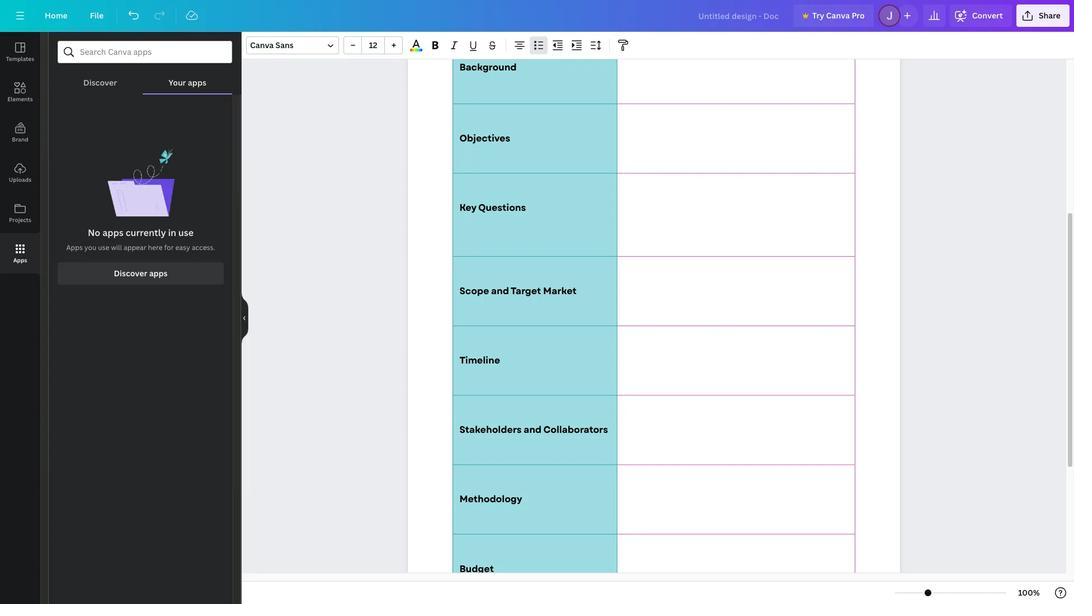 Task type: vqa. For each thing, say whether or not it's contained in the screenshot.
the leftmost Canva
yes



Task type: locate. For each thing, give the bounding box(es) containing it.
use
[[178, 227, 194, 239], [98, 243, 109, 252]]

uploads button
[[0, 153, 40, 193]]

1 horizontal spatial apps
[[66, 243, 83, 252]]

discover
[[83, 77, 117, 88], [114, 268, 147, 279]]

for
[[164, 243, 174, 252]]

apps up will
[[103, 227, 124, 239]]

discover down appear
[[114, 268, 147, 279]]

0 horizontal spatial apps
[[103, 227, 124, 239]]

discover down the search canva apps search box
[[83, 77, 117, 88]]

discover for discover
[[83, 77, 117, 88]]

try
[[813, 10, 825, 21]]

1 horizontal spatial apps
[[149, 268, 168, 279]]

projects
[[9, 216, 31, 224]]

1 vertical spatial apps
[[13, 256, 27, 264]]

apps down here
[[149, 268, 168, 279]]

apps
[[66, 243, 83, 252], [13, 256, 27, 264]]

brand button
[[0, 113, 40, 153]]

try canva pro button
[[794, 4, 874, 27]]

canva inside button
[[827, 10, 850, 21]]

apps down the projects
[[13, 256, 27, 264]]

apps for your
[[188, 77, 207, 88]]

apps
[[188, 77, 207, 88], [103, 227, 124, 239], [149, 268, 168, 279]]

you
[[84, 243, 96, 252]]

0 vertical spatial canva
[[827, 10, 850, 21]]

convert button
[[950, 4, 1012, 27]]

2 vertical spatial apps
[[149, 268, 168, 279]]

apps inside no apps currently in use apps you use will appear here for easy access.
[[66, 243, 83, 252]]

hide image
[[241, 291, 249, 345]]

0 horizontal spatial apps
[[13, 256, 27, 264]]

convert
[[973, 10, 1004, 21]]

apps right your
[[188, 77, 207, 88]]

discover apps button
[[58, 263, 224, 285]]

canva
[[827, 10, 850, 21], [250, 40, 274, 50]]

apps for discover
[[149, 268, 168, 279]]

color range image
[[410, 49, 422, 51]]

apps inside button
[[13, 256, 27, 264]]

empty folder image displayed when there are no installed apps image
[[107, 148, 174, 217]]

canva right the try
[[827, 10, 850, 21]]

1 vertical spatial discover
[[114, 268, 147, 279]]

use left will
[[98, 243, 109, 252]]

1 vertical spatial apps
[[103, 227, 124, 239]]

no apps currently in use apps you use will appear here for easy access.
[[66, 227, 215, 252]]

apps inside no apps currently in use apps you use will appear here for easy access.
[[103, 227, 124, 239]]

1 vertical spatial canva
[[250, 40, 274, 50]]

0 vertical spatial apps
[[66, 243, 83, 252]]

0 vertical spatial apps
[[188, 77, 207, 88]]

pro
[[852, 10, 865, 21]]

use right in
[[178, 227, 194, 239]]

apps inside button
[[149, 268, 168, 279]]

1 vertical spatial use
[[98, 243, 109, 252]]

0 horizontal spatial canva
[[250, 40, 274, 50]]

home
[[45, 10, 68, 21]]

1 horizontal spatial canva
[[827, 10, 850, 21]]

1 horizontal spatial use
[[178, 227, 194, 239]]

group
[[344, 36, 403, 54]]

templates
[[6, 55, 34, 63]]

share
[[1039, 10, 1061, 21]]

canva left sans at top
[[250, 40, 274, 50]]

0 vertical spatial discover
[[83, 77, 117, 88]]

2 horizontal spatial apps
[[188, 77, 207, 88]]

apps inside button
[[188, 77, 207, 88]]

apps left you
[[66, 243, 83, 252]]

Search Canva apps search field
[[80, 41, 210, 63]]



Task type: describe. For each thing, give the bounding box(es) containing it.
100% button
[[1011, 584, 1048, 602]]

canva inside popup button
[[250, 40, 274, 50]]

uploads
[[9, 176, 31, 184]]

file
[[90, 10, 104, 21]]

main menu bar
[[0, 0, 1075, 32]]

projects button
[[0, 193, 40, 233]]

elements button
[[0, 72, 40, 113]]

try canva pro
[[813, 10, 865, 21]]

0 vertical spatial use
[[178, 227, 194, 239]]

side panel tab list
[[0, 32, 40, 274]]

discover for discover apps
[[114, 268, 147, 279]]

0 horizontal spatial use
[[98, 243, 109, 252]]

elements
[[7, 95, 33, 103]]

apps button
[[0, 233, 40, 274]]

home link
[[36, 4, 77, 27]]

your
[[169, 77, 186, 88]]

share button
[[1017, 4, 1070, 27]]

apps for no
[[103, 227, 124, 239]]

templates button
[[0, 32, 40, 72]]

discover apps
[[114, 268, 168, 279]]

100%
[[1019, 588, 1040, 598]]

easy
[[175, 243, 190, 252]]

your apps button
[[143, 63, 232, 93]]

access.
[[192, 243, 215, 252]]

appear
[[124, 243, 146, 252]]

canva sans
[[250, 40, 294, 50]]

will
[[111, 243, 122, 252]]

your apps
[[169, 77, 207, 88]]

Design title text field
[[690, 4, 789, 27]]

in
[[168, 227, 176, 239]]

brand
[[12, 135, 28, 143]]

here
[[148, 243, 163, 252]]

discover button
[[58, 63, 143, 93]]

– – number field
[[366, 40, 381, 50]]

no
[[88, 227, 100, 239]]

sans
[[276, 40, 294, 50]]

canva sans button
[[246, 36, 339, 54]]

file button
[[81, 4, 113, 27]]

currently
[[126, 227, 166, 239]]



